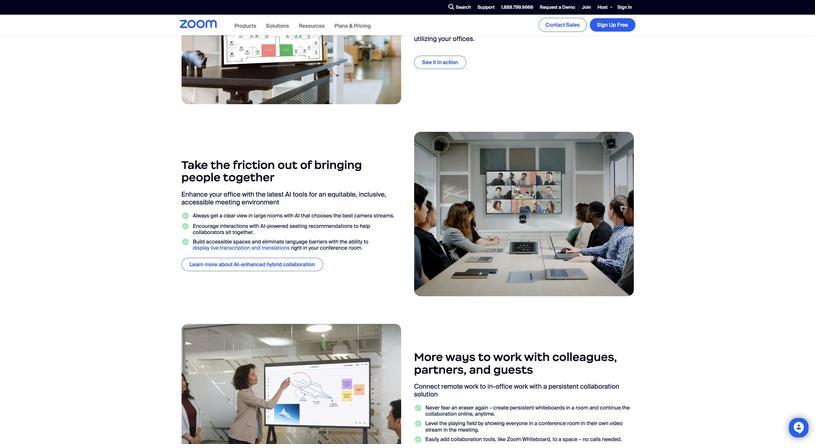 Task type: locate. For each thing, give the bounding box(es) containing it.
encourage down support
[[476, 11, 508, 19]]

rooms
[[267, 212, 283, 219]]

with inside encourage interactions with ai-powered seating recommendations to help collaborators sit together.
[[250, 223, 259, 229]]

1 horizontal spatial of
[[518, 19, 524, 27]]

0 horizontal spatial ai
[[285, 190, 291, 199]]

the up sign in
[[622, 0, 631, 4]]

and left analytics
[[474, 27, 486, 35]]

ai- right about
[[234, 261, 241, 268]]

in up the no
[[581, 420, 586, 427]]

a inside the never fear an eraser again – create persistent whiteboards in a room and continue the collaboration online, anytime.
[[572, 404, 575, 411]]

1 horizontal spatial spaces
[[461, 3, 483, 12]]

powered down 'rooms'
[[268, 223, 289, 229]]

make
[[472, 19, 489, 27]]

1 horizontal spatial ai
[[295, 212, 300, 219]]

1 vertical spatial sign
[[597, 21, 608, 28]]

1 vertical spatial an
[[452, 404, 458, 411]]

to inside build accessible spaces and eliminate language barriers with the ability to display live transcription and translations right in your conference room.
[[364, 238, 369, 245]]

office
[[224, 190, 241, 199], [496, 382, 513, 391]]

1 vertical spatial ai-
[[261, 223, 268, 229]]

0 horizontal spatial persistent
[[510, 404, 534, 411]]

of right the 'most'
[[518, 19, 524, 27]]

a right whiteboards
[[572, 404, 575, 411]]

1 horizontal spatial powered
[[573, 11, 599, 19]]

persistent up whiteboards
[[549, 382, 579, 391]]

work inside more ways to work with colleagues, partners, and guests
[[493, 350, 522, 364]]

the up add
[[449, 426, 457, 433]]

0 horizontal spatial spaces
[[233, 238, 251, 245]]

ai left "tools"
[[285, 190, 291, 199]]

powered down 'join'
[[573, 11, 599, 19]]

a left space
[[559, 436, 562, 443]]

powered inside encourage interactions with ai-powered seating recommendations to help collaborators sit together.
[[268, 223, 289, 229]]

persistent inside connect remote work to in-office work with a persistent collaboration solution
[[549, 382, 579, 391]]

a right get
[[220, 212, 223, 219]]

collaboration down 1.888.799.9666
[[510, 11, 549, 19]]

0 vertical spatial employees
[[436, 0, 469, 4]]

1 vertical spatial accessible
[[206, 238, 232, 245]]

from
[[521, 3, 535, 12]]

reserve any space image
[[182, 0, 401, 104]]

eliminate
[[262, 238, 284, 245]]

1 vertical spatial encourage
[[193, 223, 219, 229]]

resources
[[299, 22, 325, 29]]

1 horizontal spatial meeting
[[427, 11, 452, 19]]

0 vertical spatial room
[[576, 404, 589, 411]]

level
[[426, 420, 438, 427]]

the left latest
[[256, 190, 266, 199]]

1 vertical spatial room
[[568, 420, 580, 427]]

recommendations.
[[414, 19, 471, 27]]

0 horizontal spatial seating
[[290, 223, 307, 229]]

0 vertical spatial meeting
[[427, 11, 452, 19]]

1 vertical spatial of
[[300, 158, 312, 172]]

ability for room.
[[349, 238, 363, 245]]

of right out
[[300, 158, 312, 172]]

0 vertical spatial ai
[[285, 190, 291, 199]]

ai- inside encourage interactions with ai-powered seating recommendations to help collaborators sit together.
[[261, 223, 268, 229]]

ai- inside enable employees to efficiently plan their days with the ability to book the equipment and spaces they need – from parking and lockers to phones and meeting rooms. encourage collaboration with ai-powered seating recommendations. make the most of your real estate investments with advanced reporting and analytics to understand how employees are utilizing your offices.
[[564, 11, 573, 19]]

ai
[[285, 190, 291, 199], [295, 212, 300, 219]]

persistent inside the never fear an eraser again – create persistent whiteboards in a room and continue the collaboration online, anytime.
[[510, 404, 534, 411]]

0 vertical spatial their
[[523, 0, 537, 4]]

0 vertical spatial persistent
[[549, 382, 579, 391]]

ai- for learn more about ai-enhanced hybrid collaboration
[[234, 261, 241, 268]]

playing
[[449, 420, 466, 427]]

and
[[448, 3, 460, 12], [560, 3, 571, 12], [414, 11, 426, 19], [474, 27, 486, 35], [252, 238, 261, 245], [252, 245, 261, 251], [469, 363, 491, 377], [590, 404, 599, 411]]

spaces inside enable employees to efficiently plan their days with the ability to book the equipment and spaces they need – from parking and lockers to phones and meeting rooms. encourage collaboration with ai-powered seating recommendations. make the most of your real estate investments with advanced reporting and analytics to understand how employees are utilizing your offices.
[[461, 3, 483, 12]]

0 vertical spatial conference
[[320, 245, 348, 251]]

1 horizontal spatial encourage
[[476, 11, 508, 19]]

accessible inside enhance your office with the latest ai tools for an equitable, inclusive, accessible meeting environment
[[182, 198, 214, 206]]

0 horizontal spatial meeting
[[215, 198, 240, 206]]

0 horizontal spatial office
[[224, 190, 241, 199]]

transcription
[[220, 245, 250, 251]]

sign inside sign up free link
[[597, 21, 608, 28]]

to left space
[[553, 436, 558, 443]]

1 horizontal spatial conference
[[539, 420, 566, 427]]

1 vertical spatial conference
[[539, 420, 566, 427]]

seating up up
[[601, 11, 623, 19]]

whiteboards
[[536, 404, 565, 411]]

tools
[[293, 190, 308, 199]]

sign left 'in' at the right top of page
[[618, 4, 627, 10]]

collaboration down the right
[[283, 261, 315, 268]]

1 horizontal spatial seating
[[601, 11, 623, 19]]

like
[[498, 436, 506, 443]]

enhance
[[182, 190, 208, 199]]

1 horizontal spatial employees
[[572, 27, 605, 35]]

and down together.
[[252, 238, 261, 245]]

meeting inside enable employees to efficiently plan their days with the ability to book the equipment and spaces they need – from parking and lockers to phones and meeting rooms. encourage collaboration with ai-powered seating recommendations. make the most of your real estate investments with advanced reporting and analytics to understand how employees are utilizing your offices.
[[427, 11, 452, 19]]

seating down always get a clear view in large rooms with ai that chooses the best camera streams.
[[290, 223, 307, 229]]

1 vertical spatial persistent
[[510, 404, 534, 411]]

an right for on the left of page
[[319, 190, 326, 199]]

0 horizontal spatial powered
[[268, 223, 289, 229]]

– left from
[[516, 3, 519, 12]]

add
[[441, 436, 450, 443]]

search image
[[449, 4, 455, 10]]

– right again
[[490, 404, 492, 411]]

accessible
[[182, 198, 214, 206], [206, 238, 232, 245]]

0 horizontal spatial of
[[300, 158, 312, 172]]

room left continue
[[576, 404, 589, 411]]

0 vertical spatial accessible
[[182, 198, 214, 206]]

room up space
[[568, 420, 580, 427]]

conference left the room.
[[320, 245, 348, 251]]

your inside build accessible spaces and eliminate language barriers with the ability to display live transcription and translations right in your conference room.
[[309, 245, 319, 251]]

1 vertical spatial meeting
[[215, 198, 240, 206]]

efficiently
[[478, 0, 507, 4]]

everyone
[[506, 420, 528, 427]]

1 horizontal spatial ability
[[579, 0, 596, 4]]

ability
[[579, 0, 596, 4], [349, 238, 363, 245]]

advanced
[[414, 27, 444, 35]]

accessible inside build accessible spaces and eliminate language barriers with the ability to display live transcription and translations right in your conference room.
[[206, 238, 232, 245]]

your right enhance
[[209, 190, 222, 199]]

0 vertical spatial ai-
[[564, 11, 573, 19]]

enable
[[414, 0, 435, 4]]

0 vertical spatial ability
[[579, 0, 596, 4]]

office down 'guests'
[[496, 382, 513, 391]]

see
[[422, 59, 432, 66]]

1 horizontal spatial their
[[587, 420, 598, 427]]

0 vertical spatial –
[[516, 3, 519, 12]]

offices.
[[453, 34, 475, 43]]

1 horizontal spatial an
[[452, 404, 458, 411]]

0 vertical spatial an
[[319, 190, 326, 199]]

your down recommendations.
[[439, 34, 451, 43]]

1 horizontal spatial office
[[496, 382, 513, 391]]

accessible up always
[[182, 198, 214, 206]]

– left the no
[[579, 436, 582, 443]]

1 vertical spatial –
[[490, 404, 492, 411]]

1 vertical spatial ai
[[295, 212, 300, 219]]

the right continue
[[622, 404, 630, 411]]

employees left are
[[572, 27, 605, 35]]

ai left that
[[295, 212, 300, 219]]

conference inside build accessible spaces and eliminate language barriers with the ability to display live transcription and translations right in your conference room.
[[320, 245, 348, 251]]

0 vertical spatial powered
[[573, 11, 599, 19]]

take the friction out of bringing people together image
[[414, 132, 634, 296]]

contact sales
[[546, 21, 580, 28]]

resources button
[[299, 22, 325, 29]]

plans
[[335, 22, 348, 29]]

employees up search icon
[[436, 0, 469, 4]]

meeting
[[427, 11, 452, 19], [215, 198, 240, 206]]

the right the level
[[440, 420, 447, 427]]

the left the room.
[[340, 238, 348, 245]]

2 horizontal spatial ai-
[[564, 11, 573, 19]]

collaboration up the level
[[426, 411, 457, 417]]

1 horizontal spatial sign
[[618, 4, 627, 10]]

the
[[567, 0, 577, 4], [622, 0, 631, 4], [490, 19, 500, 27], [211, 158, 230, 172], [256, 190, 266, 199], [334, 212, 341, 219], [340, 238, 348, 245], [622, 404, 630, 411], [440, 420, 447, 427], [449, 426, 457, 433]]

with inside enhance your office with the latest ai tools for an equitable, inclusive, accessible meeting environment
[[242, 190, 254, 199]]

0 vertical spatial spaces
[[461, 3, 483, 12]]

work
[[493, 350, 522, 364], [465, 382, 479, 391], [514, 382, 528, 391]]

spaces up make
[[461, 3, 483, 12]]

conference down whiteboards
[[539, 420, 566, 427]]

to right the room.
[[364, 238, 369, 245]]

action
[[443, 59, 458, 66]]

in right it
[[438, 59, 442, 66]]

1.888.799.9666 link
[[498, 0, 537, 14]]

1 vertical spatial their
[[587, 420, 598, 427]]

rooms.
[[454, 11, 474, 19]]

in right the right
[[303, 245, 308, 251]]

build
[[193, 238, 205, 245]]

persistent
[[549, 382, 579, 391], [510, 404, 534, 411]]

ability inside enable employees to efficiently plan their days with the ability to book the equipment and spaces they need – from parking and lockers to phones and meeting rooms. encourage collaboration with ai-powered seating recommendations. make the most of your real estate investments with advanced reporting and analytics to understand how employees are utilizing your offices.
[[579, 0, 596, 4]]

the right take
[[211, 158, 230, 172]]

barriers
[[309, 238, 328, 245]]

ai- down large
[[261, 223, 268, 229]]

office up clear
[[224, 190, 241, 199]]

of
[[518, 19, 524, 27], [300, 158, 312, 172]]

0 vertical spatial office
[[224, 190, 241, 199]]

help
[[360, 223, 370, 229]]

contact
[[546, 21, 565, 28]]

a
[[559, 4, 562, 10], [220, 212, 223, 219], [544, 382, 547, 391], [572, 404, 575, 411], [535, 420, 538, 427], [559, 436, 562, 443]]

connect
[[414, 382, 440, 391]]

sign left up
[[597, 21, 608, 28]]

1 vertical spatial office
[[496, 382, 513, 391]]

your right the right
[[309, 245, 319, 251]]

and down enable
[[414, 11, 426, 19]]

0 horizontal spatial conference
[[320, 245, 348, 251]]

in
[[438, 59, 442, 66], [249, 212, 253, 219], [303, 245, 308, 251], [566, 404, 571, 411], [529, 420, 534, 427], [581, 420, 586, 427], [444, 426, 448, 433]]

collaboration
[[510, 11, 549, 19], [283, 261, 315, 268], [581, 382, 620, 391], [426, 411, 457, 417], [451, 436, 482, 443]]

a left the demo
[[559, 4, 562, 10]]

environment
[[242, 198, 279, 206]]

sign inside sign in link
[[618, 4, 627, 10]]

ai- down the demo
[[564, 11, 573, 19]]

calls
[[590, 436, 601, 443]]

None search field
[[425, 2, 447, 12]]

ai-
[[564, 11, 573, 19], [261, 223, 268, 229], [234, 261, 241, 268]]

encourage down always
[[193, 223, 219, 229]]

ability inside build accessible spaces and eliminate language barriers with the ability to display live transcription and translations right in your conference room.
[[349, 238, 363, 245]]

collaboration down meeting.
[[451, 436, 482, 443]]

1 vertical spatial seating
[[290, 223, 307, 229]]

1 horizontal spatial –
[[516, 3, 519, 12]]

1 vertical spatial spaces
[[233, 238, 251, 245]]

create
[[494, 404, 509, 411]]

their left the own
[[587, 420, 598, 427]]

and up the estate
[[560, 3, 571, 12]]

and up recommendations.
[[448, 3, 460, 12]]

with inside build accessible spaces and eliminate language barriers with the ability to display live transcription and translations right in your conference room.
[[329, 238, 339, 245]]

sign in
[[618, 4, 632, 10]]

lockers
[[573, 3, 595, 12]]

a down the never fear an eraser again – create persistent whiteboards in a room and continue the collaboration online, anytime.
[[535, 420, 538, 427]]

best
[[343, 212, 353, 219]]

persistent up everyone
[[510, 404, 534, 411]]

0 horizontal spatial ai-
[[234, 261, 241, 268]]

always get a clear view in large rooms with ai that chooses the best camera streams.
[[193, 212, 395, 219]]

ai- inside "link"
[[234, 261, 241, 268]]

of inside enable employees to efficiently plan their days with the ability to book the equipment and spaces they need – from parking and lockers to phones and meeting rooms. encourage collaboration with ai-powered seating recommendations. make the most of your real estate investments with advanced reporting and analytics to understand how employees are utilizing your offices.
[[518, 19, 524, 27]]

2 vertical spatial ai-
[[234, 261, 241, 268]]

0 vertical spatial seating
[[601, 11, 623, 19]]

meeting down search icon
[[427, 11, 452, 19]]

in right whiteboards
[[566, 404, 571, 411]]

their up 1.888.799.9666
[[523, 0, 537, 4]]

sign
[[618, 4, 627, 10], [597, 21, 608, 28]]

0 horizontal spatial sign
[[597, 21, 608, 28]]

– inside enable employees to efficiently plan their days with the ability to book the equipment and spaces they need – from parking and lockers to phones and meeting rooms. encourage collaboration with ai-powered seating recommendations. make the most of your real estate investments with advanced reporting and analytics to understand how employees are utilizing your offices.
[[516, 3, 519, 12]]

2 vertical spatial –
[[579, 436, 582, 443]]

ability up 'join'
[[579, 0, 596, 4]]

to right the ways at the bottom right of page
[[478, 350, 491, 364]]

whiteboard,
[[523, 436, 552, 443]]

the inside take the friction out of bringing people together
[[211, 158, 230, 172]]

an inside enhance your office with the latest ai tools for an equitable, inclusive, accessible meeting environment
[[319, 190, 326, 199]]

0 horizontal spatial –
[[490, 404, 492, 411]]

an inside the never fear an eraser again – create persistent whiteboards in a room and continue the collaboration online, anytime.
[[452, 404, 458, 411]]

0 vertical spatial encourage
[[476, 11, 508, 19]]

0 horizontal spatial an
[[319, 190, 326, 199]]

zoom
[[507, 436, 521, 443]]

collaboration inside enable employees to efficiently plan their days with the ability to book the equipment and spaces they need – from parking and lockers to phones and meeting rooms. encourage collaboration with ai-powered seating recommendations. make the most of your real estate investments with advanced reporting and analytics to understand how employees are utilizing your offices.
[[510, 11, 549, 19]]

0 horizontal spatial their
[[523, 0, 537, 4]]

real
[[540, 19, 551, 27]]

a inside "level the playing field by showing everyone in a conference room in their own video stream in the meeting."
[[535, 420, 538, 427]]

request a demo
[[540, 4, 575, 10]]

zoom logo image
[[180, 20, 217, 28]]

collaboration inside "link"
[[283, 261, 315, 268]]

0 horizontal spatial ability
[[349, 238, 363, 245]]

and up in-
[[469, 363, 491, 377]]

analytics
[[487, 27, 514, 35]]

office inside connect remote work to in-office work with a persistent collaboration solution
[[496, 382, 513, 391]]

to up the host at the top
[[598, 0, 604, 4]]

employees
[[436, 0, 469, 4], [572, 27, 605, 35]]

search
[[456, 4, 471, 10]]

0 vertical spatial of
[[518, 19, 524, 27]]

display live transcription and translations link
[[193, 245, 290, 251]]

your
[[526, 19, 539, 27], [439, 34, 451, 43], [209, 190, 222, 199], [309, 245, 319, 251]]

plans & pricing link
[[335, 22, 371, 29]]

colleagues,
[[553, 350, 617, 364]]

room inside the never fear an eraser again – create persistent whiteboards in a room and continue the collaboration online, anytime.
[[576, 404, 589, 411]]

meeting up clear
[[215, 198, 240, 206]]

a up whiteboards
[[544, 382, 547, 391]]

to left help
[[354, 223, 359, 229]]

in up add
[[444, 426, 448, 433]]

0 vertical spatial sign
[[618, 4, 627, 10]]

1 vertical spatial ability
[[349, 238, 363, 245]]

that
[[301, 212, 310, 219]]

1 horizontal spatial ai-
[[261, 223, 268, 229]]

spaces down together.
[[233, 238, 251, 245]]

demo
[[563, 4, 575, 10]]

and up enhanced
[[252, 245, 261, 251]]

the inside build accessible spaces and eliminate language barriers with the ability to display live transcription and translations right in your conference room.
[[340, 238, 348, 245]]

an right 'fear'
[[452, 404, 458, 411]]

reporting
[[445, 27, 473, 35]]

support
[[478, 4, 495, 10]]

need
[[499, 3, 514, 12]]

ability down help
[[349, 238, 363, 245]]

sign up free
[[597, 21, 628, 28]]

to left in-
[[480, 382, 486, 391]]

and left continue
[[590, 404, 599, 411]]

0 horizontal spatial encourage
[[193, 223, 219, 229]]

1 horizontal spatial persistent
[[549, 382, 579, 391]]

collaboration up continue
[[581, 382, 620, 391]]

your inside enhance your office with the latest ai tools for an equitable, inclusive, accessible meeting environment
[[209, 190, 222, 199]]

1 vertical spatial powered
[[268, 223, 289, 229]]

are
[[607, 27, 616, 35]]

1 vertical spatial employees
[[572, 27, 605, 35]]

encourage inside enable employees to efficiently plan their days with the ability to book the equipment and spaces they need – from parking and lockers to phones and meeting rooms. encourage collaboration with ai-powered seating recommendations. make the most of your real estate investments with advanced reporting and analytics to understand how employees are utilizing your offices.
[[476, 11, 508, 19]]

clear
[[224, 212, 236, 219]]

accessible down 'sit'
[[206, 238, 232, 245]]



Task type: vqa. For each thing, say whether or not it's contained in the screenshot.
the top 'ACCESSIBLE'
yes



Task type: describe. For each thing, give the bounding box(es) containing it.
no
[[583, 436, 589, 443]]

right
[[291, 245, 302, 251]]

sign up free link
[[590, 18, 636, 32]]

together.
[[233, 229, 254, 236]]

in right "view"
[[249, 212, 253, 219]]

ai- for encourage interactions with ai-powered seating recommendations to help collaborators sit together.
[[261, 223, 268, 229]]

2 horizontal spatial –
[[579, 436, 582, 443]]

enhanced
[[241, 261, 266, 268]]

utilizing
[[414, 34, 437, 43]]

seating inside encourage interactions with ai-powered seating recommendations to help collaborators sit together.
[[290, 223, 307, 229]]

sign for sign in
[[618, 4, 627, 10]]

in inside build accessible spaces and eliminate language barriers with the ability to display live transcription and translations right in your conference room.
[[303, 245, 308, 251]]

never fear an eraser again – create persistent whiteboards in a room and continue the collaboration online, anytime.
[[426, 404, 630, 417]]

in-
[[488, 382, 496, 391]]

enable employees to efficiently plan their days with the ability to book the equipment and spaces they need – from parking and lockers to phones and meeting rooms. encourage collaboration with ai-powered seating recommendations. make the most of your real estate investments with advanced reporting and analytics to understand how employees are utilizing your offices.
[[414, 0, 631, 43]]

hybrid
[[267, 261, 282, 268]]

more
[[414, 350, 443, 364]]

products
[[235, 22, 256, 29]]

see it in action link
[[414, 56, 466, 69]]

0 horizontal spatial employees
[[436, 0, 469, 4]]

it
[[433, 59, 436, 66]]

encourage interactions with ai-powered seating recommendations to help collaborators sit together.
[[193, 223, 370, 236]]

see it in action
[[422, 59, 458, 66]]

sales
[[566, 21, 580, 28]]

ability for parking
[[579, 0, 596, 4]]

to right analytics
[[515, 27, 521, 35]]

estate
[[553, 19, 572, 27]]

learn
[[190, 261, 204, 268]]

their inside "level the playing field by showing everyone in a conference room in their own video stream in the meeting."
[[587, 420, 598, 427]]

display
[[193, 245, 210, 251]]

more ways to work with colleagues, partners, and guests image
[[182, 324, 401, 444]]

learn more about ai-enhanced hybrid collaboration
[[190, 261, 315, 268]]

people
[[182, 170, 221, 185]]

sign for sign up free
[[597, 21, 608, 28]]

large
[[254, 212, 266, 219]]

pricing
[[354, 22, 371, 29]]

bringing
[[314, 158, 362, 172]]

remote
[[442, 382, 463, 391]]

with inside connect remote work to in-office work with a persistent collaboration solution
[[530, 382, 542, 391]]

they
[[485, 3, 497, 12]]

inclusive,
[[359, 190, 386, 199]]

room.
[[349, 245, 363, 251]]

the left "best"
[[334, 212, 341, 219]]

and inside the never fear an eraser again – create persistent whiteboards in a room and continue the collaboration online, anytime.
[[590, 404, 599, 411]]

the inside the never fear an eraser again – create persistent whiteboards in a room and continue the collaboration online, anytime.
[[622, 404, 630, 411]]

support link
[[475, 0, 498, 14]]

own
[[599, 420, 609, 427]]

1.888.799.9666
[[501, 4, 534, 10]]

a inside connect remote work to in-office work with a persistent collaboration solution
[[544, 382, 547, 391]]

friction
[[233, 158, 275, 172]]

sign in link
[[615, 0, 636, 14]]

eraser
[[459, 404, 474, 411]]

room inside "level the playing field by showing everyone in a conference room in their own video stream in the meeting."
[[568, 420, 580, 427]]

together
[[223, 170, 275, 185]]

with inside more ways to work with colleagues, partners, and guests
[[524, 350, 550, 364]]

the left the 'most'
[[490, 19, 500, 27]]

contact sales link
[[539, 18, 587, 32]]

to inside encourage interactions with ai-powered seating recommendations to help collaborators sit together.
[[354, 223, 359, 229]]

– inside the never fear an eraser again – create persistent whiteboards in a room and continue the collaboration online, anytime.
[[490, 404, 492, 411]]

office inside enhance your office with the latest ai tools for an equitable, inclusive, accessible meeting environment
[[224, 190, 241, 199]]

seating inside enable employees to efficiently plan their days with the ability to book the equipment and spaces they need – from parking and lockers to phones and meeting rooms. encourage collaboration with ai-powered seating recommendations. make the most of your real estate investments with advanced reporting and analytics to understand how employees are utilizing your offices.
[[601, 11, 623, 19]]

by
[[478, 420, 484, 427]]

and inside more ways to work with colleagues, partners, and guests
[[469, 363, 491, 377]]

search image
[[449, 4, 455, 10]]

spaces inside build accessible spaces and eliminate language barriers with the ability to display live transcription and translations right in your conference room.
[[233, 238, 251, 245]]

tools,
[[484, 436, 497, 443]]

conference inside "level the playing field by showing everyone in a conference room in their own video stream in the meeting."
[[539, 420, 566, 427]]

powered inside enable employees to efficiently plan their days with the ability to book the equipment and spaces they need – from parking and lockers to phones and meeting rooms. encourage collaboration with ai-powered seating recommendations. make the most of your real estate investments with advanced reporting and analytics to understand how employees are utilizing your offices.
[[573, 11, 599, 19]]

space
[[563, 436, 578, 443]]

out
[[278, 158, 298, 172]]

encourage inside encourage interactions with ai-powered seating recommendations to help collaborators sit together.
[[193, 223, 219, 229]]

book
[[605, 0, 620, 4]]

request
[[540, 4, 558, 10]]

in down the never fear an eraser again – create persistent whiteboards in a room and continue the collaboration online, anytime.
[[529, 420, 534, 427]]

equipment
[[414, 3, 447, 12]]

meeting inside enhance your office with the latest ai tools for an equitable, inclusive, accessible meeting environment
[[215, 198, 240, 206]]

most
[[502, 19, 517, 27]]

showing
[[485, 420, 505, 427]]

plans & pricing
[[335, 22, 371, 29]]

build accessible spaces and eliminate language barriers with the ability to display live transcription and translations right in your conference room.
[[193, 238, 369, 251]]

more
[[205, 261, 217, 268]]

continue
[[600, 404, 621, 411]]

to right join link
[[596, 3, 602, 12]]

solution
[[414, 390, 438, 398]]

collaboration inside the never fear an eraser again – create persistent whiteboards in a room and continue the collaboration online, anytime.
[[426, 411, 457, 417]]

translations
[[262, 245, 290, 251]]

interactions
[[220, 223, 248, 229]]

to inside more ways to work with colleagues, partners, and guests
[[478, 350, 491, 364]]

in inside the never fear an eraser again – create persistent whiteboards in a room and continue the collaboration online, anytime.
[[566, 404, 571, 411]]

more ways to work with colleagues, partners, and guests
[[414, 350, 617, 377]]

of inside take the friction out of bringing people together
[[300, 158, 312, 172]]

products button
[[235, 22, 256, 29]]

phones
[[604, 3, 626, 12]]

always
[[193, 212, 209, 219]]

view
[[237, 212, 247, 219]]

language
[[286, 238, 308, 245]]

get
[[211, 212, 218, 219]]

to inside connect remote work to in-office work with a persistent collaboration solution
[[480, 382, 486, 391]]

their inside enable employees to efficiently plan their days with the ability to book the equipment and spaces they need – from parking and lockers to phones and meeting rooms. encourage collaboration with ai-powered seating recommendations. make the most of your real estate investments with advanced reporting and analytics to understand how employees are utilizing your offices.
[[523, 0, 537, 4]]

video
[[610, 420, 623, 427]]

streams.
[[374, 212, 395, 219]]

solutions
[[266, 22, 289, 29]]

enhance your office with the latest ai tools for an equitable, inclusive, accessible meeting environment
[[182, 190, 386, 206]]

understand
[[523, 27, 557, 35]]

how
[[558, 27, 571, 35]]

the inside enhance your office with the latest ai tools for an equitable, inclusive, accessible meeting environment
[[256, 190, 266, 199]]

connect remote work to in-office work with a persistent collaboration solution
[[414, 382, 620, 398]]

collaborators
[[193, 229, 224, 236]]

live
[[211, 245, 219, 251]]

ai inside enhance your office with the latest ai tools for an equitable, inclusive, accessible meeting environment
[[285, 190, 291, 199]]

collaboration inside connect remote work to in-office work with a persistent collaboration solution
[[581, 382, 620, 391]]

days
[[538, 0, 552, 4]]

host button
[[595, 0, 615, 15]]

learn more about ai-enhanced hybrid collaboration link
[[182, 258, 323, 271]]

your left real
[[526, 19, 539, 27]]

fear
[[441, 404, 451, 411]]

to up search
[[471, 0, 477, 4]]

recommendations
[[309, 223, 353, 229]]

the up the demo
[[567, 0, 577, 4]]

easily add collaboration tools, like zoom whiteboard, to a space – no calls needed.
[[426, 436, 622, 443]]

field
[[467, 420, 477, 427]]



